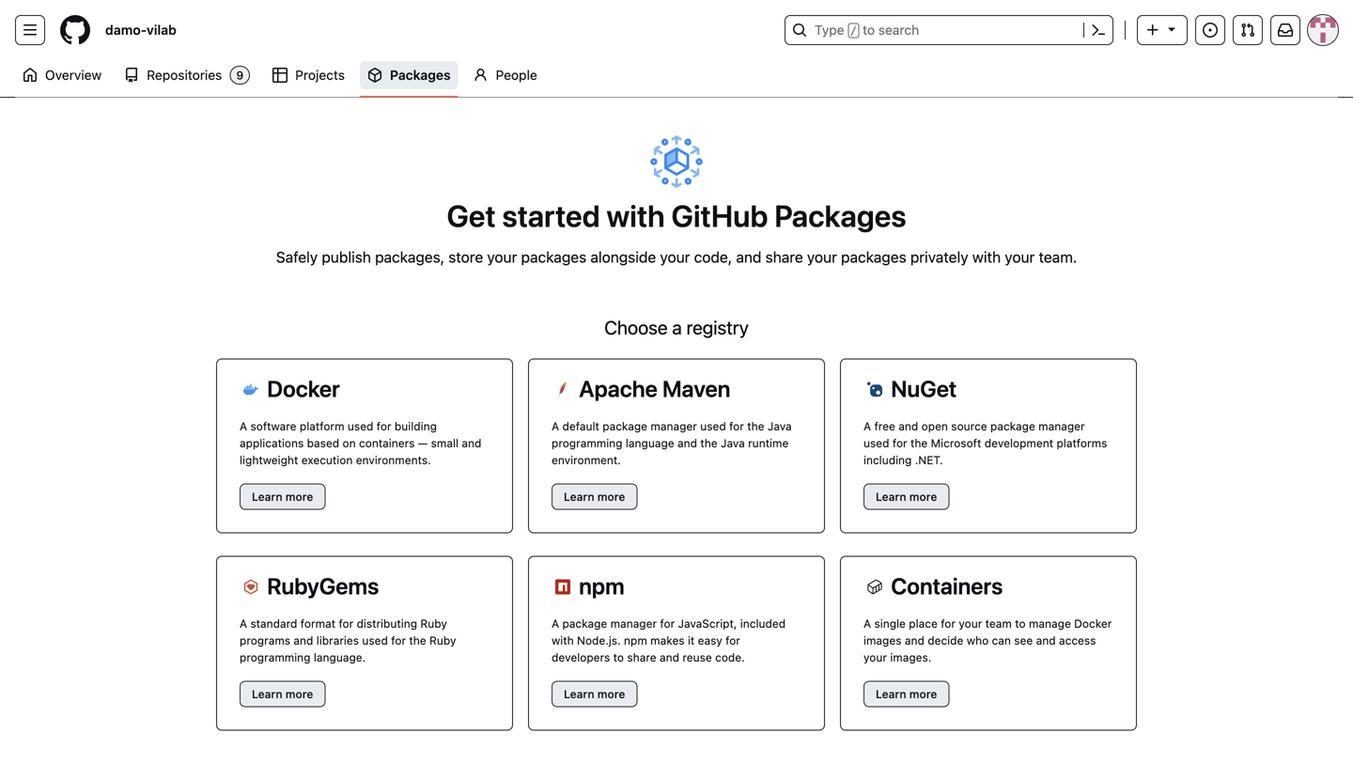 Task type: describe. For each thing, give the bounding box(es) containing it.
docker inside a single place for your team to manage docker images and decide who can see and access your images.
[[1074, 617, 1112, 630]]

for up code.
[[726, 634, 740, 647]]

repositories
[[147, 67, 222, 83]]

and up images.
[[905, 634, 925, 647]]

a for containers
[[864, 617, 871, 630]]

place
[[909, 617, 938, 630]]

language
[[626, 437, 674, 450]]

building
[[395, 420, 437, 433]]

environment.
[[552, 453, 621, 467]]

packages inside 'link'
[[390, 67, 451, 83]]

including
[[864, 453, 912, 467]]

table image
[[273, 68, 288, 83]]

applications
[[240, 437, 304, 450]]

damo-vilab link
[[98, 15, 184, 45]]

choose a registry
[[604, 316, 749, 338]]

registry
[[687, 316, 749, 338]]

learn more for containers
[[876, 687, 937, 701]]

person image
[[473, 68, 488, 83]]

1 vertical spatial ruby
[[429, 634, 456, 647]]

9
[[236, 69, 244, 82]]

package inside a default package manager used for the java programming language and the java runtime environment.
[[603, 420, 648, 433]]

people
[[496, 67, 537, 83]]

learn more link for nuget
[[864, 484, 949, 510]]

a free and open source package manager used for the microsoft development platforms including .net.
[[864, 420, 1107, 467]]

and inside a standard format for distributing ruby programs and libraries used for the ruby programming language.
[[294, 634, 313, 647]]

open
[[922, 420, 948, 433]]

for up libraries
[[339, 617, 354, 630]]

javascript,
[[678, 617, 737, 630]]

github package registry icon image
[[650, 135, 703, 188]]

1 horizontal spatial share
[[766, 248, 803, 266]]

learn more link for docker
[[240, 484, 325, 510]]

triangle down image
[[1164, 21, 1179, 36]]

store
[[449, 248, 483, 266]]

alongside
[[591, 248, 656, 266]]

small
[[431, 437, 459, 450]]

people link
[[466, 61, 545, 89]]

package inside the a free and open source package manager used for the microsoft development platforms including .net.
[[991, 420, 1035, 433]]

command palette image
[[1091, 23, 1106, 38]]

more for rubygems
[[285, 687, 313, 701]]

team
[[985, 617, 1012, 630]]

see
[[1014, 634, 1033, 647]]

environments.
[[356, 453, 431, 467]]

a software platform used for building applications based on containers — small and lightweight execution environments.
[[240, 420, 482, 467]]

single
[[874, 617, 906, 630]]

on
[[343, 437, 356, 450]]

learn for nuget
[[876, 490, 906, 503]]

more for containers
[[909, 687, 937, 701]]

and inside the a free and open source package manager used for the microsoft development platforms including .net.
[[899, 420, 918, 433]]

decide
[[928, 634, 964, 647]]

language.
[[314, 651, 366, 664]]

node.js.
[[577, 634, 621, 647]]

projects
[[295, 67, 345, 83]]

0 vertical spatial java
[[768, 420, 792, 433]]

distributing
[[357, 617, 417, 630]]

the up the runtime
[[747, 420, 764, 433]]

execution
[[301, 453, 353, 467]]

apache
[[579, 375, 658, 402]]

manage
[[1029, 617, 1071, 630]]

to inside a package manager for javascript, included with node.js. npm makes it easy for developers to share and reuse code.
[[613, 651, 624, 664]]

npm inside a package manager for javascript, included with node.js. npm makes it easy for developers to share and reuse code.
[[624, 634, 647, 647]]

libraries
[[316, 634, 359, 647]]

a package manager for javascript, included with node.js. npm makes it easy for developers to share and reuse code.
[[552, 617, 786, 664]]

it
[[688, 634, 695, 647]]

images
[[864, 634, 902, 647]]

apache maven
[[579, 375, 731, 402]]

github
[[671, 198, 768, 234]]

0 vertical spatial ruby
[[420, 617, 447, 630]]

nuget
[[891, 375, 957, 402]]

code,
[[694, 248, 732, 266]]

packages,
[[375, 248, 445, 266]]

a for nuget
[[864, 420, 871, 433]]

development
[[985, 437, 1054, 450]]

and right code,
[[736, 248, 762, 266]]

the inside a standard format for distributing ruby programs and libraries used for the ruby programming language.
[[409, 634, 426, 647]]

based
[[307, 437, 339, 450]]

can
[[992, 634, 1011, 647]]

programming inside a standard format for distributing ruby programs and libraries used for the ruby programming language.
[[240, 651, 311, 664]]

learn more link for npm
[[552, 681, 637, 707]]

share inside a package manager for javascript, included with node.js. npm makes it easy for developers to share and reuse code.
[[627, 651, 657, 664]]

learn for docker
[[252, 490, 282, 503]]

type
[[815, 22, 844, 38]]

easy
[[698, 634, 722, 647]]

/
[[850, 24, 857, 38]]

1 packages from the left
[[521, 248, 587, 266]]

overview link
[[15, 61, 109, 89]]



Task type: vqa. For each thing, say whether or not it's contained in the screenshot.
the topmost @mrkn icon
no



Task type: locate. For each thing, give the bounding box(es) containing it.
and right small
[[462, 437, 482, 450]]

homepage image
[[60, 15, 90, 45]]

package inside a package manager for javascript, included with node.js. npm makes it easy for developers to share and reuse code.
[[562, 617, 607, 630]]

learn more for npm
[[564, 687, 625, 701]]

to up see
[[1015, 617, 1026, 630]]

safely
[[276, 248, 318, 266]]

source
[[951, 420, 987, 433]]

for inside a software platform used for building applications based on containers — small and lightweight execution environments.
[[377, 420, 391, 433]]

package up 'development'
[[991, 420, 1035, 433]]

for up decide
[[941, 617, 956, 630]]

and down the format
[[294, 634, 313, 647]]

for inside a default package manager used for the java programming language and the java runtime environment.
[[729, 420, 744, 433]]

docker
[[267, 375, 340, 402], [1074, 617, 1112, 630]]

manager inside the a free and open source package manager used for the microsoft development platforms including .net.
[[1039, 420, 1085, 433]]

with inside a package manager for javascript, included with node.js. npm makes it easy for developers to share and reuse code.
[[552, 634, 574, 647]]

more for nuget
[[909, 490, 937, 503]]

and right "language"
[[678, 437, 697, 450]]

a up programs
[[240, 617, 247, 630]]

0 horizontal spatial java
[[721, 437, 745, 450]]

package up "language"
[[603, 420, 648, 433]]

projects link
[[265, 61, 352, 89]]

1 vertical spatial share
[[627, 651, 657, 664]]

learn more down lightweight
[[252, 490, 313, 503]]

lightweight
[[240, 453, 298, 467]]

java
[[768, 420, 792, 433], [721, 437, 745, 450]]

safely publish packages, store your packages alongside your code, and share your packages privately with your team.
[[276, 248, 1077, 266]]

included
[[740, 617, 786, 630]]

a single place for your team to manage docker images and decide who can see and access your images.
[[864, 617, 1112, 664]]

packages
[[521, 248, 587, 266], [841, 248, 907, 266]]

damo-vilab
[[105, 22, 177, 38]]

learn down environment.
[[564, 490, 594, 503]]

learn for rubygems
[[252, 687, 282, 701]]

choose
[[604, 316, 668, 338]]

—
[[418, 437, 428, 450]]

reuse
[[683, 651, 712, 664]]

0 vertical spatial share
[[766, 248, 803, 266]]

learn more link down environment.
[[552, 484, 637, 510]]

and
[[736, 248, 762, 266], [899, 420, 918, 433], [462, 437, 482, 450], [678, 437, 697, 450], [294, 634, 313, 647], [905, 634, 925, 647], [1036, 634, 1056, 647], [660, 651, 679, 664]]

containers
[[359, 437, 415, 450]]

code.
[[715, 651, 745, 664]]

manager up makes
[[610, 617, 657, 630]]

to down node.js.
[[613, 651, 624, 664]]

1 vertical spatial java
[[721, 437, 745, 450]]

a left default
[[552, 420, 559, 433]]

learn more for rubygems
[[252, 687, 313, 701]]

home image
[[23, 68, 38, 83]]

1 horizontal spatial with
[[607, 198, 665, 234]]

.net.
[[915, 453, 943, 467]]

a left free
[[864, 420, 871, 433]]

used down maven
[[700, 420, 726, 433]]

manager
[[651, 420, 697, 433], [1039, 420, 1085, 433], [610, 617, 657, 630]]

0 horizontal spatial packages
[[521, 248, 587, 266]]

learn more link down the including
[[864, 484, 949, 510]]

learn more down the developers
[[564, 687, 625, 701]]

software
[[250, 420, 297, 433]]

images.
[[890, 651, 932, 664]]

the down maven
[[700, 437, 718, 450]]

1 horizontal spatial java
[[768, 420, 792, 433]]

used inside the a free and open source package manager used for the microsoft development platforms including .net.
[[864, 437, 889, 450]]

format
[[301, 617, 336, 630]]

overview
[[45, 67, 102, 83]]

a
[[672, 316, 682, 338]]

platform
[[300, 420, 344, 433]]

package
[[603, 420, 648, 433], [991, 420, 1035, 433], [562, 617, 607, 630]]

share down makes
[[627, 651, 657, 664]]

to
[[863, 22, 875, 38], [1015, 617, 1026, 630], [613, 651, 624, 664]]

a inside a package manager for javascript, included with node.js. npm makes it easy for developers to share and reuse code.
[[552, 617, 559, 630]]

damo-
[[105, 22, 147, 38]]

rubygems
[[267, 573, 379, 599]]

learn for apache maven
[[564, 490, 594, 503]]

1 horizontal spatial packages
[[775, 198, 906, 234]]

0 vertical spatial npm
[[579, 573, 625, 599]]

learn more link down lightweight
[[240, 484, 325, 510]]

a inside a standard format for distributing ruby programs and libraries used for the ruby programming language.
[[240, 617, 247, 630]]

learn for npm
[[564, 687, 594, 701]]

learn more link
[[240, 484, 325, 510], [552, 484, 637, 510], [864, 484, 949, 510], [240, 681, 325, 707], [552, 681, 637, 707], [864, 681, 949, 707]]

learn down programs
[[252, 687, 282, 701]]

packages down started
[[521, 248, 587, 266]]

docker up access
[[1074, 617, 1112, 630]]

0 vertical spatial with
[[607, 198, 665, 234]]

0 horizontal spatial with
[[552, 634, 574, 647]]

more down execution
[[285, 490, 313, 503]]

a
[[240, 420, 247, 433], [552, 420, 559, 433], [864, 420, 871, 433], [240, 617, 247, 630], [552, 617, 559, 630], [864, 617, 871, 630]]

0 vertical spatial docker
[[267, 375, 340, 402]]

1 horizontal spatial docker
[[1074, 617, 1112, 630]]

1 horizontal spatial programming
[[552, 437, 623, 450]]

used up on
[[348, 420, 373, 433]]

more down the developers
[[597, 687, 625, 701]]

packages left privately
[[841, 248, 907, 266]]

with up the developers
[[552, 634, 574, 647]]

share
[[766, 248, 803, 266], [627, 651, 657, 664]]

to inside a single place for your team to manage docker images and decide who can see and access your images.
[[1015, 617, 1026, 630]]

package up node.js.
[[562, 617, 607, 630]]

platforms
[[1057, 437, 1107, 450]]

the up .net. on the right of page
[[911, 437, 928, 450]]

learn down images.
[[876, 687, 906, 701]]

and right free
[[899, 420, 918, 433]]

more
[[285, 490, 313, 503], [597, 490, 625, 503], [909, 490, 937, 503], [285, 687, 313, 701], [597, 687, 625, 701], [909, 687, 937, 701]]

git pull request image
[[1240, 23, 1256, 38]]

for up the including
[[893, 437, 907, 450]]

get
[[447, 198, 496, 234]]

package image
[[367, 68, 382, 83]]

to right /
[[863, 22, 875, 38]]

learn more
[[252, 490, 313, 503], [564, 490, 625, 503], [876, 490, 937, 503], [252, 687, 313, 701], [564, 687, 625, 701], [876, 687, 937, 701]]

learn down the developers
[[564, 687, 594, 701]]

learn more link down programs
[[240, 681, 325, 707]]

access
[[1059, 634, 1096, 647]]

java up the runtime
[[768, 420, 792, 433]]

who
[[967, 634, 989, 647]]

learn more down the including
[[876, 490, 937, 503]]

java left the runtime
[[721, 437, 745, 450]]

more down images.
[[909, 687, 937, 701]]

learn down the including
[[876, 490, 906, 503]]

learn more link down images.
[[864, 681, 949, 707]]

with right privately
[[972, 248, 1001, 266]]

learn more link for rubygems
[[240, 681, 325, 707]]

the
[[747, 420, 764, 433], [700, 437, 718, 450], [911, 437, 928, 450], [409, 634, 426, 647]]

containers
[[891, 573, 1003, 599]]

publish
[[322, 248, 371, 266]]

repo image
[[124, 68, 139, 83]]

for inside a single place for your team to manage docker images and decide who can see and access your images.
[[941, 617, 956, 630]]

2 vertical spatial to
[[613, 651, 624, 664]]

type / to search
[[815, 22, 919, 38]]

ruby
[[420, 617, 447, 630], [429, 634, 456, 647]]

more down programs
[[285, 687, 313, 701]]

the inside the a free and open source package manager used for the microsoft development platforms including .net.
[[911, 437, 928, 450]]

used down the distributing
[[362, 634, 388, 647]]

learn more link down the developers
[[552, 681, 637, 707]]

more for apache maven
[[597, 490, 625, 503]]

used inside a standard format for distributing ruby programs and libraries used for the ruby programming language.
[[362, 634, 388, 647]]

more for docker
[[285, 490, 313, 503]]

1 horizontal spatial to
[[863, 22, 875, 38]]

a left single
[[864, 617, 871, 630]]

0 vertical spatial to
[[863, 22, 875, 38]]

developers
[[552, 651, 610, 664]]

1 vertical spatial packages
[[775, 198, 906, 234]]

2 vertical spatial with
[[552, 634, 574, 647]]

docker up platform
[[267, 375, 340, 402]]

issue opened image
[[1203, 23, 1218, 38]]

for
[[377, 420, 391, 433], [729, 420, 744, 433], [893, 437, 907, 450], [339, 617, 354, 630], [660, 617, 675, 630], [941, 617, 956, 630], [391, 634, 406, 647], [726, 634, 740, 647]]

learn for containers
[[876, 687, 906, 701]]

packages
[[390, 67, 451, 83], [775, 198, 906, 234]]

runtime
[[748, 437, 789, 450]]

maven
[[663, 375, 731, 402]]

for inside the a free and open source package manager used for the microsoft development platforms including .net.
[[893, 437, 907, 450]]

a inside the a free and open source package manager used for the microsoft development platforms including .net.
[[864, 420, 871, 433]]

vilab
[[147, 22, 177, 38]]

learn more link for containers
[[864, 681, 949, 707]]

a standard format for distributing ruby programs and libraries used for the ruby programming language.
[[240, 617, 456, 664]]

plus image
[[1146, 23, 1161, 38]]

search
[[879, 22, 919, 38]]

0 horizontal spatial packages
[[390, 67, 451, 83]]

with
[[607, 198, 665, 234], [972, 248, 1001, 266], [552, 634, 574, 647]]

a for rubygems
[[240, 617, 247, 630]]

learn more link for apache maven
[[552, 484, 637, 510]]

team.
[[1039, 248, 1077, 266]]

1 vertical spatial programming
[[240, 651, 311, 664]]

a inside a software platform used for building applications based on containers — small and lightweight execution environments.
[[240, 420, 247, 433]]

learn
[[252, 490, 282, 503], [564, 490, 594, 503], [876, 490, 906, 503], [252, 687, 282, 701], [564, 687, 594, 701], [876, 687, 906, 701]]

0 horizontal spatial docker
[[267, 375, 340, 402]]

programming down programs
[[240, 651, 311, 664]]

0 vertical spatial packages
[[390, 67, 451, 83]]

and inside a default package manager used for the java programming language and the java runtime environment.
[[678, 437, 697, 450]]

for down maven
[[729, 420, 744, 433]]

2 packages from the left
[[841, 248, 907, 266]]

1 vertical spatial to
[[1015, 617, 1026, 630]]

a left software
[[240, 420, 247, 433]]

for up makes
[[660, 617, 675, 630]]

programs
[[240, 634, 290, 647]]

learn more down environment.
[[564, 490, 625, 503]]

manager up "language"
[[651, 420, 697, 433]]

a inside a single place for your team to manage docker images and decide who can see and access your images.
[[864, 617, 871, 630]]

manager inside a package manager for javascript, included with node.js. npm makes it easy for developers to share and reuse code.
[[610, 617, 657, 630]]

1 vertical spatial with
[[972, 248, 1001, 266]]

a for apache maven
[[552, 420, 559, 433]]

1 horizontal spatial packages
[[841, 248, 907, 266]]

npm left makes
[[624, 634, 647, 647]]

started
[[502, 198, 600, 234]]

programming up environment.
[[552, 437, 623, 450]]

used inside a software platform used for building applications based on containers — small and lightweight execution environments.
[[348, 420, 373, 433]]

free
[[874, 420, 896, 433]]

microsoft
[[931, 437, 981, 450]]

privately
[[910, 248, 969, 266]]

used inside a default package manager used for the java programming language and the java runtime environment.
[[700, 420, 726, 433]]

more down environment.
[[597, 490, 625, 503]]

and down makes
[[660, 651, 679, 664]]

learn more down programs
[[252, 687, 313, 701]]

2 horizontal spatial to
[[1015, 617, 1026, 630]]

learn more for nuget
[[876, 490, 937, 503]]

manager up the 'platforms'
[[1039, 420, 1085, 433]]

npm up node.js.
[[579, 573, 625, 599]]

the down the distributing
[[409, 634, 426, 647]]

programming
[[552, 437, 623, 450], [240, 651, 311, 664]]

with up the "alongside" at the top left of page
[[607, 198, 665, 234]]

packages link
[[360, 61, 458, 89]]

learn more down images.
[[876, 687, 937, 701]]

0 horizontal spatial to
[[613, 651, 624, 664]]

1 vertical spatial docker
[[1074, 617, 1112, 630]]

default
[[562, 420, 599, 433]]

a inside a default package manager used for the java programming language and the java runtime environment.
[[552, 420, 559, 433]]

notifications image
[[1278, 23, 1293, 38]]

makes
[[650, 634, 685, 647]]

0 horizontal spatial programming
[[240, 651, 311, 664]]

standard
[[250, 617, 297, 630]]

for up "containers"
[[377, 420, 391, 433]]

0 vertical spatial programming
[[552, 437, 623, 450]]

learn down lightweight
[[252, 490, 282, 503]]

share right code,
[[766, 248, 803, 266]]

get started with github packages
[[447, 198, 906, 234]]

more down .net. on the right of page
[[909, 490, 937, 503]]

a for npm
[[552, 617, 559, 630]]

2 horizontal spatial with
[[972, 248, 1001, 266]]

a default package manager used for the java programming language and the java runtime environment.
[[552, 420, 792, 467]]

more for npm
[[597, 687, 625, 701]]

learn more for docker
[[252, 490, 313, 503]]

a up the developers
[[552, 617, 559, 630]]

programming inside a default package manager used for the java programming language and the java runtime environment.
[[552, 437, 623, 450]]

learn more for apache maven
[[564, 490, 625, 503]]

a for docker
[[240, 420, 247, 433]]

manager inside a default package manager used for the java programming language and the java runtime environment.
[[651, 420, 697, 433]]

for down the distributing
[[391, 634, 406, 647]]

and inside a software platform used for building applications based on containers — small and lightweight execution environments.
[[462, 437, 482, 450]]

0 horizontal spatial share
[[627, 651, 657, 664]]

and down the manage
[[1036, 634, 1056, 647]]

used down free
[[864, 437, 889, 450]]

1 vertical spatial npm
[[624, 634, 647, 647]]

and inside a package manager for javascript, included with node.js. npm makes it easy for developers to share and reuse code.
[[660, 651, 679, 664]]



